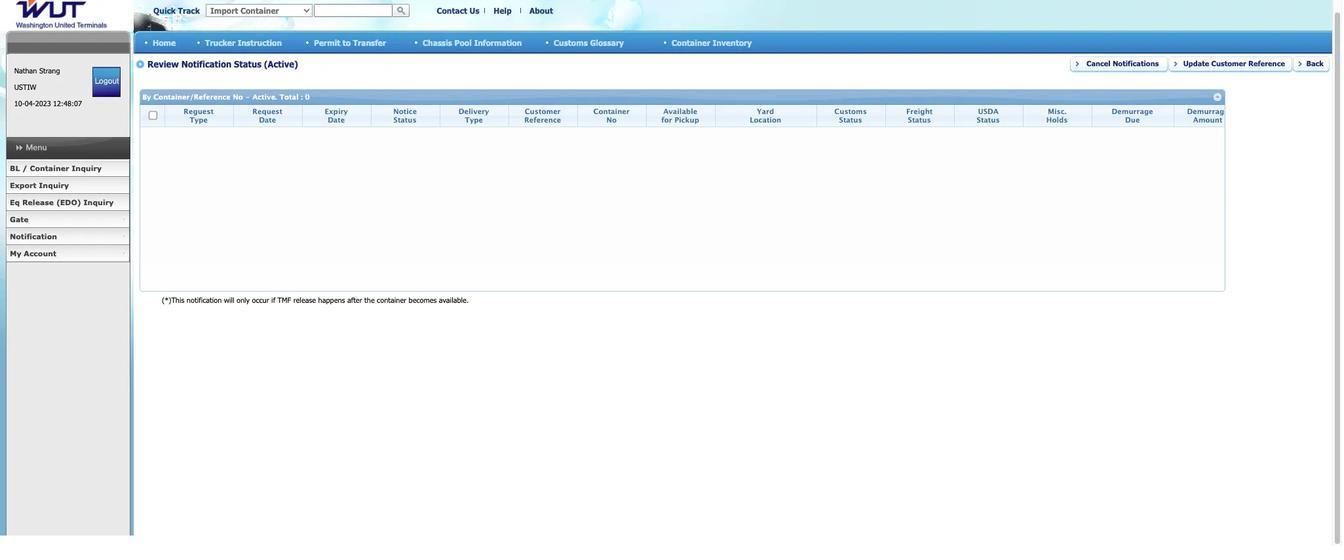 Task type: describe. For each thing, give the bounding box(es) containing it.
quick track
[[153, 6, 200, 15]]

home
[[153, 38, 176, 47]]

export inquiry link
[[6, 177, 130, 194]]

bl / container inquiry link
[[6, 160, 130, 177]]

export inquiry
[[10, 181, 69, 190]]

us
[[470, 6, 480, 15]]

my
[[10, 249, 21, 258]]

04-
[[25, 99, 35, 108]]

nathan strang
[[14, 66, 60, 75]]

contact us
[[437, 6, 480, 15]]

my account link
[[6, 245, 130, 262]]

customs glossary
[[554, 38, 624, 47]]

contact us link
[[437, 6, 480, 15]]

permit
[[314, 38, 341, 47]]

transfer
[[353, 38, 386, 47]]

0 vertical spatial container
[[672, 38, 711, 47]]

login image
[[93, 67, 121, 97]]

permit to transfer
[[314, 38, 386, 47]]

notification link
[[6, 228, 130, 245]]

contact
[[437, 6, 468, 15]]

1 vertical spatial inquiry
[[39, 181, 69, 190]]

help link
[[494, 6, 512, 15]]

/
[[22, 164, 27, 172]]

track
[[178, 6, 200, 15]]

information
[[474, 38, 522, 47]]

chassis
[[423, 38, 452, 47]]

notification
[[10, 232, 57, 241]]

my account
[[10, 249, 56, 258]]



Task type: vqa. For each thing, say whether or not it's contained in the screenshot.
05-
no



Task type: locate. For each thing, give the bounding box(es) containing it.
eq release (edo) inquiry
[[10, 198, 114, 207]]

(edo)
[[56, 198, 81, 207]]

bl / container inquiry
[[10, 164, 102, 172]]

gate
[[10, 215, 29, 224]]

account
[[24, 249, 56, 258]]

2023
[[35, 99, 51, 108]]

export
[[10, 181, 36, 190]]

eq
[[10, 198, 20, 207]]

trucker
[[205, 38, 235, 47]]

ustiw
[[14, 83, 36, 91]]

gate link
[[6, 211, 130, 228]]

12:48:07
[[53, 99, 82, 108]]

1 vertical spatial container
[[30, 164, 69, 172]]

trucker instruction
[[205, 38, 282, 47]]

container inventory
[[672, 38, 752, 47]]

0 horizontal spatial container
[[30, 164, 69, 172]]

eq release (edo) inquiry link
[[6, 194, 130, 211]]

inquiry right (edo)
[[84, 198, 114, 207]]

pool
[[455, 38, 472, 47]]

container inside bl / container inquiry link
[[30, 164, 69, 172]]

inquiry up export inquiry link
[[72, 164, 102, 172]]

help
[[494, 6, 512, 15]]

10-
[[14, 99, 25, 108]]

1 horizontal spatial container
[[672, 38, 711, 47]]

inquiry down bl / container inquiry
[[39, 181, 69, 190]]

2 vertical spatial inquiry
[[84, 198, 114, 207]]

about
[[530, 6, 553, 15]]

inventory
[[713, 38, 752, 47]]

customs
[[554, 38, 588, 47]]

release
[[22, 198, 54, 207]]

chassis pool information
[[423, 38, 522, 47]]

inquiry for container
[[72, 164, 102, 172]]

inquiry for (edo)
[[84, 198, 114, 207]]

glossary
[[590, 38, 624, 47]]

bl
[[10, 164, 20, 172]]

container up the export inquiry
[[30, 164, 69, 172]]

instruction
[[238, 38, 282, 47]]

None text field
[[314, 4, 393, 17]]

strang
[[39, 66, 60, 75]]

container left the inventory
[[672, 38, 711, 47]]

to
[[343, 38, 351, 47]]

container
[[672, 38, 711, 47], [30, 164, 69, 172]]

quick
[[153, 6, 176, 15]]

10-04-2023 12:48:07
[[14, 99, 82, 108]]

nathan
[[14, 66, 37, 75]]

about link
[[530, 6, 553, 15]]

inquiry
[[72, 164, 102, 172], [39, 181, 69, 190], [84, 198, 114, 207]]

0 vertical spatial inquiry
[[72, 164, 102, 172]]



